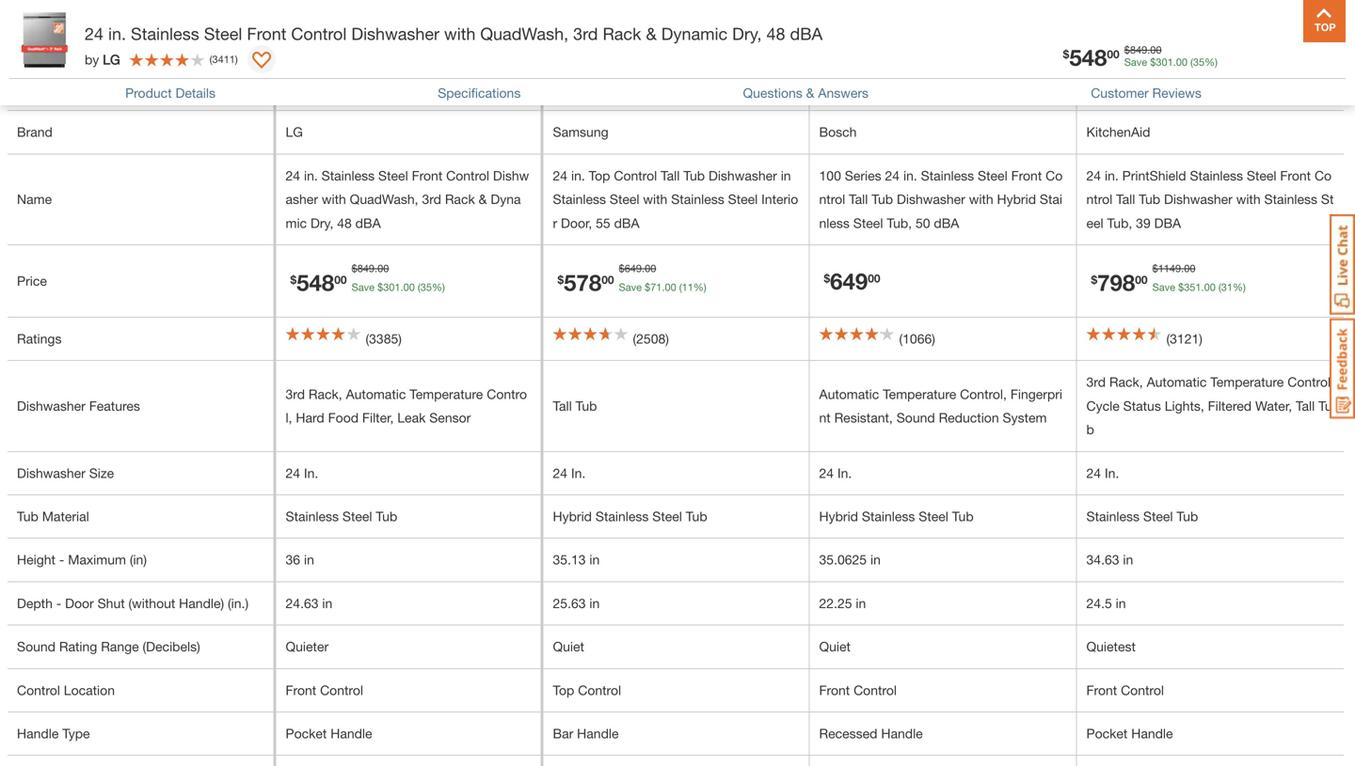 Task type: vqa. For each thing, say whether or not it's contained in the screenshot.


Task type: describe. For each thing, give the bounding box(es) containing it.
control location
[[17, 683, 115, 698]]

reviews
[[1152, 85, 1202, 101]]

1066
[[903, 331, 932, 347]]

34.63
[[1086, 553, 1119, 568]]

( down $ 798 00 $ 1149 . 00 save $ 351 . 00 ( 31 %)
[[1166, 331, 1170, 347]]

automatic temperature control, fingerpri nt resistant, sound reduction system
[[819, 387, 1062, 426]]

series
[[845, 168, 881, 183]]

depth - door shut (without handle) (in.)
[[17, 596, 249, 612]]

bosch
[[819, 124, 857, 140]]

3rd left the 24 in. top control tall tub dishwasher in stainless steel with stainless steel interior door, 55 dba image at top
[[573, 24, 598, 44]]

1 horizontal spatial lg
[[286, 124, 303, 140]]

sensor
[[429, 410, 471, 426]]

in. for 24 in. top control tall tub dishwasher in stainless steel with stainless steel interio r door, 55 dba
[[571, 168, 585, 183]]

water,
[[1255, 398, 1292, 414]]

with inside 24 in. stainless steel front control dishw asher with quadwash, 3rd rack & dyna mic dry, 48 dba
[[322, 192, 346, 207]]

rating
[[59, 639, 97, 655]]

. left 11
[[662, 281, 665, 293]]

questions
[[743, 85, 803, 101]]

1 handle from the left
[[17, 726, 59, 742]]

1 pocket from the left
[[286, 726, 327, 742]]

1 horizontal spatial &
[[646, 24, 657, 44]]

1 24 in. from the left
[[286, 466, 318, 481]]

2 24 in. from the left
[[553, 466, 586, 481]]

) for ( 2508 )
[[666, 331, 669, 347]]

3121
[[1170, 331, 1199, 347]]

depth
[[17, 596, 53, 612]]

. right 578
[[642, 263, 645, 275]]

& inside 24 in. stainless steel front control dishw asher with quadwash, 3rd rack & dyna mic dry, 48 dba
[[479, 192, 487, 207]]

48 inside 24 in. stainless steel front control dishw asher with quadwash, 3rd rack & dyna mic dry, 48 dba
[[337, 215, 352, 231]]

dishwasher inside "24 in. top control tall tub dishwasher in stainless steel with stainless steel interio r door, 55 dba"
[[709, 168, 777, 183]]

range
[[101, 639, 139, 655]]

stainless inside 100 series 24 in. stainless steel front co ntrol tall tub dishwasher with hybrid stai nless steel tub, 50 dba
[[921, 168, 974, 183]]

stai
[[1040, 192, 1062, 207]]

dishwasher features
[[17, 398, 140, 414]]

questions & answers
[[743, 85, 869, 101]]

22.25 in
[[819, 596, 866, 612]]

features
[[89, 398, 140, 414]]

55
[[596, 215, 610, 231]]

35.13
[[553, 553, 586, 568]]

( 3121 )
[[1166, 331, 1203, 347]]

samsung
[[553, 124, 609, 140]]

. up the '( 3385 )'
[[400, 281, 403, 293]]

24 down b
[[1086, 466, 1101, 481]]

1149
[[1158, 263, 1181, 275]]

) for ( 1066 )
[[932, 331, 935, 347]]

24 up by
[[85, 24, 104, 44]]

1 quiet from the left
[[553, 639, 584, 655]]

save inside $ 798 00 $ 1149 . 00 save $ 351 . 00 ( 31 %)
[[1152, 281, 1175, 293]]

tub inside 24 in. printshield stainless steel front co ntrol tall tub dishwasher with stainless st eel tub, 39 dba
[[1139, 192, 1160, 207]]

649 inside $ 578 00 $ 649 . 00 save $ 71 . 00 ( 11 %)
[[625, 263, 642, 275]]

answers
[[818, 85, 869, 101]]

st
[[1321, 192, 1334, 207]]

price
[[17, 273, 47, 289]]

quietest
[[1086, 639, 1136, 655]]

asher
[[286, 192, 318, 207]]

( 1066 )
[[899, 331, 935, 347]]

handle type
[[17, 726, 90, 742]]

2 handle from the left
[[331, 726, 372, 742]]

customer reviews
[[1091, 85, 1202, 101]]

size
[[89, 466, 114, 481]]

in for 24.63 in
[[322, 596, 332, 612]]

2 stainless steel tub from the left
[[1086, 509, 1198, 525]]

(decibels)
[[143, 639, 200, 655]]

save up 3385 in the top of the page
[[352, 281, 375, 293]]

temperature inside automatic temperature control, fingerpri nt resistant, sound reduction system
[[883, 387, 956, 402]]

front inside 100 series 24 in. stainless steel front co ntrol tall tub dishwasher with hybrid stai nless steel tub, 50 dba
[[1011, 168, 1042, 183]]

25.63 in
[[553, 596, 600, 612]]

( up 3rd rack, automatic temperature contro l, hard food filter, leak sensor
[[366, 331, 369, 347]]

resistant,
[[834, 410, 893, 426]]

2 pocket handle from the left
[[1086, 726, 1173, 742]]

dba inside 24 in. stainless steel front control dishw asher with quadwash, 3rd rack & dyna mic dry, 48 dba
[[355, 215, 381, 231]]

- for height
[[59, 553, 64, 568]]

rack, for status
[[1109, 375, 1143, 390]]

hard
[[296, 410, 324, 426]]

0 vertical spatial $ 548 00 $ 849 . 00 save $ 301 . 00 ( 35 %)
[[1063, 44, 1218, 70]]

4 in. from the left
[[1105, 466, 1119, 481]]

mic
[[286, 215, 307, 231]]

$ 649 00
[[824, 268, 880, 294]]

control inside 24 in. stainless steel front control dishw asher with quadwash, 3rd rack & dyna mic dry, 48 dba
[[446, 168, 489, 183]]

b
[[1086, 422, 1094, 438]]

. left 31
[[1201, 281, 1204, 293]]

tub inside "24 in. top control tall tub dishwasher in stainless steel with stainless steel interio r door, 55 dba"
[[683, 168, 705, 183]]

l,
[[286, 410, 292, 426]]

status
[[1123, 398, 1161, 414]]

type
[[62, 726, 90, 742]]

3 in. from the left
[[837, 466, 852, 481]]

display image
[[252, 52, 271, 71]]

automatic inside automatic temperature control, fingerpri nt resistant, sound reduction system
[[819, 387, 879, 402]]

steel inside 24 in. stainless steel front control dishw asher with quadwash, 3rd rack & dyna mic dry, 48 dba
[[378, 168, 408, 183]]

in inside "24 in. top control tall tub dishwasher in stainless steel with stainless steel interio r door, 55 dba"
[[781, 168, 791, 183]]

24 down nt
[[819, 466, 834, 481]]

) for ( 3411 )
[[235, 53, 238, 65]]

tall inside 24 in. printshield stainless steel front co ntrol tall tub dishwasher with stainless st eel tub, 39 dba
[[1116, 192, 1135, 207]]

tub material
[[17, 509, 89, 525]]

tu
[[1318, 398, 1332, 414]]

( 3385 )
[[366, 331, 402, 347]]

material
[[42, 509, 89, 525]]

live chat image
[[1330, 215, 1355, 315]]

temperature for leak
[[410, 387, 483, 402]]

steel inside 24 in. printshield stainless steel front co ntrol tall tub dishwasher with stainless st eel tub, 39 dba
[[1247, 168, 1277, 183]]

2508
[[636, 331, 666, 347]]

sound rating range (decibels)
[[17, 639, 200, 655]]

automatic for lights,
[[1147, 375, 1207, 390]]

2 quiet from the left
[[819, 639, 851, 655]]

control, inside automatic temperature control, fingerpri nt resistant, sound reduction system
[[960, 387, 1007, 402]]

5 handle from the left
[[1131, 726, 1173, 742]]

automatic for food
[[346, 387, 406, 402]]

cycle
[[1086, 398, 1120, 414]]

1 horizontal spatial dry,
[[732, 24, 762, 44]]

1 stainless steel tub from the left
[[286, 509, 397, 525]]

25.63
[[553, 596, 586, 612]]

tub, inside 24 in. printshield stainless steel front co ntrol tall tub dishwasher with stainless st eel tub, 39 dba
[[1107, 215, 1132, 231]]

24 in. top control tall tub dishwasher in stainless steel with stainless steel interior door, 55 dba image
[[608, 0, 744, 94]]

( down $ 578 00 $ 649 . 00 save $ 71 . 00 ( 11 %)
[[633, 331, 636, 347]]

24.63
[[286, 596, 319, 612]]

tall inside 100 series 24 in. stainless steel front co ntrol tall tub dishwasher with hybrid stai nless steel tub, 50 dba
[[849, 192, 868, 207]]

top inside "24 in. top control tall tub dishwasher in stainless steel with stainless steel interio r door, 55 dba"
[[589, 168, 610, 183]]

1 vertical spatial 548
[[297, 269, 334, 296]]

name
[[17, 192, 52, 207]]

24.5
[[1086, 596, 1112, 612]]

dishw
[[493, 168, 529, 183]]

kitchenaid
[[1086, 124, 1150, 140]]

ratings
[[17, 331, 62, 347]]

$ 798 00 $ 1149 . 00 save $ 351 . 00 ( 31 %)
[[1091, 263, 1246, 296]]

product
[[125, 85, 172, 101]]

100
[[819, 168, 841, 183]]

0 vertical spatial 301
[[1156, 56, 1173, 68]]

by lg
[[85, 52, 120, 67]]

3 handle from the left
[[577, 726, 619, 742]]

with up specifications
[[444, 24, 476, 44]]

24 down l,
[[286, 466, 300, 481]]

1 horizontal spatial rack
[[603, 24, 641, 44]]

tall inside 3rd rack, automatic temperature control, cycle status lights, filtered water, tall tu b
[[1296, 398, 1315, 414]]

0 vertical spatial 849
[[1130, 44, 1147, 56]]

in for 24.5 in
[[1116, 596, 1126, 612]]

shut
[[97, 596, 125, 612]]

lights,
[[1165, 398, 1204, 414]]

temperature for water,
[[1210, 375, 1284, 390]]

fingerpri
[[1011, 387, 1062, 402]]

with inside "24 in. top control tall tub dishwasher in stainless steel with stainless steel interio r door, 55 dba"
[[643, 192, 668, 207]]

product details
[[125, 85, 216, 101]]

dynamic
[[661, 24, 728, 44]]

24.5 in
[[1086, 596, 1126, 612]]

top control
[[553, 683, 621, 698]]

3rd inside 3rd rack, automatic temperature contro l, hard food filter, leak sensor
[[286, 387, 305, 402]]

24 inside 24 in. printshield stainless steel front co ntrol tall tub dishwasher with stainless st eel tub, 39 dba
[[1086, 168, 1101, 183]]

100 series 24 in. stainless steel front control tall tub dishwasher with hybrid stainless steel tub, 50 dba image
[[875, 0, 1011, 94]]

rack, for hard
[[309, 387, 342, 402]]

in for 35.13 in
[[589, 553, 600, 568]]

customer
[[1091, 85, 1149, 101]]

feedback link image
[[1330, 318, 1355, 420]]

100 series 24 in. stainless steel front co ntrol tall tub dishwasher with hybrid stai nless steel tub, 50 dba
[[819, 168, 1063, 231]]

24 in. top control tall tub dishwasher in stainless steel with stainless steel interio r door, 55 dba
[[553, 168, 798, 231]]

1 horizontal spatial hybrid
[[819, 509, 858, 525]]

3411
[[212, 53, 235, 65]]

in for 36 in
[[304, 553, 314, 568]]

co inside 100 series 24 in. stainless steel front co ntrol tall tub dishwasher with hybrid stai nless steel tub, 50 dba
[[1046, 168, 1063, 183]]

in for 35.0625 in
[[870, 553, 881, 568]]

0 horizontal spatial 849
[[357, 263, 375, 275]]

height
[[17, 553, 55, 568]]

maximum
[[68, 553, 126, 568]]

printshield
[[1122, 168, 1186, 183]]

1 front control from the left
[[286, 683, 363, 698]]

(in.)
[[228, 596, 249, 612]]

3rd rack, automatic temperature control, cycle status lights, filtered water, tall tu b
[[1086, 375, 1334, 438]]

brand
[[17, 124, 53, 140]]

3rd rack, automatic temperature contro l, hard food filter, leak sensor
[[286, 387, 527, 426]]

in. for 24 in. stainless steel front control dishw asher with quadwash, 3rd rack & dyna mic dry, 48 dba
[[304, 168, 318, 183]]



Task type: locate. For each thing, give the bounding box(es) containing it.
%) inside $ 798 00 $ 1149 . 00 save $ 351 . 00 ( 31 %)
[[1233, 281, 1246, 293]]

1 horizontal spatial control,
[[1288, 375, 1334, 390]]

1 vertical spatial rack
[[445, 192, 475, 207]]

save up customer reviews
[[1124, 56, 1147, 68]]

bar handle
[[553, 726, 619, 742]]

front inside 24 in. printshield stainless steel front co ntrol tall tub dishwasher with stainless st eel tub, 39 dba
[[1280, 168, 1311, 183]]

24 down tall tub
[[553, 466, 568, 481]]

1 vertical spatial top
[[553, 683, 574, 698]]

00 inside $ 649 00
[[868, 272, 880, 285]]

578
[[564, 269, 602, 296]]

1 vertical spatial 48
[[337, 215, 352, 231]]

1 horizontal spatial 548
[[1069, 44, 1107, 70]]

0 vertical spatial &
[[646, 24, 657, 44]]

71
[[650, 281, 662, 293]]

1 co from the left
[[1046, 168, 1063, 183]]

1 in. from the left
[[304, 466, 318, 481]]

24 inside 24 in. stainless steel front control dishw asher with quadwash, 3rd rack & dyna mic dry, 48 dba
[[286, 168, 300, 183]]

0 horizontal spatial hybrid stainless steel tub
[[553, 509, 707, 525]]

1 horizontal spatial tub,
[[1107, 215, 1132, 231]]

dry, right dynamic on the top of page
[[732, 24, 762, 44]]

548 down the mic
[[297, 269, 334, 296]]

pocket down quieter
[[286, 726, 327, 742]]

2 horizontal spatial temperature
[[1210, 375, 1284, 390]]

3385
[[369, 331, 398, 347]]

50
[[916, 215, 930, 231]]

in. inside "24 in. top control tall tub dishwasher in stainless steel with stainless steel interio r door, 55 dba"
[[571, 168, 585, 183]]

35 up reviews
[[1193, 56, 1205, 68]]

48 up questions
[[766, 24, 785, 44]]

automatic up filter,
[[346, 387, 406, 402]]

quiet down 25.63
[[553, 639, 584, 655]]

sound
[[897, 410, 935, 426], [17, 639, 56, 655]]

lg right by
[[103, 52, 120, 67]]

35 down 24 in. stainless steel front control dishw asher with quadwash, 3rd rack & dyna mic dry, 48 dba
[[420, 281, 432, 293]]

nt
[[819, 410, 831, 426]]

0 horizontal spatial tub,
[[887, 215, 912, 231]]

1 ntrol from the left
[[819, 192, 845, 207]]

1 horizontal spatial 649
[[830, 268, 868, 294]]

0 horizontal spatial 548
[[297, 269, 334, 296]]

dyna
[[491, 192, 521, 207]]

temperature up reduction
[[883, 387, 956, 402]]

dba up questions & answers
[[790, 24, 823, 44]]

24 in. printshield stainless steel front control tall tub dishwasher with stainless steel tub, 39 dba image
[[1142, 0, 1279, 94]]

0 horizontal spatial sound
[[17, 639, 56, 655]]

( up automatic temperature control, fingerpri nt resistant, sound reduction system
[[899, 331, 903, 347]]

24 in. stainless steel front control dishwasher with quadwash, 3rd rack & dynamic dry, 48 dba
[[85, 24, 823, 44]]

0 horizontal spatial quadwash,
[[350, 192, 418, 207]]

2 pocket from the left
[[1086, 726, 1128, 742]]

in for 22.25 in
[[856, 596, 866, 612]]

in. for 24 in. stainless steel front control dishwasher with quadwash, 3rd rack & dynamic dry, 48 dba
[[108, 24, 126, 44]]

3rd inside 24 in. stainless steel front control dishw asher with quadwash, 3rd rack & dyna mic dry, 48 dba
[[422, 192, 441, 207]]

with right asher
[[322, 192, 346, 207]]

by
[[85, 52, 99, 67]]

temperature inside 3rd rack, automatic temperature contro l, hard food filter, leak sensor
[[410, 387, 483, 402]]

in. inside 24 in. stainless steel front control dishw asher with quadwash, 3rd rack & dyna mic dry, 48 dba
[[304, 168, 318, 183]]

temperature up "filtered"
[[1210, 375, 1284, 390]]

1 pocket handle from the left
[[286, 726, 372, 742]]

0 horizontal spatial 649
[[625, 263, 642, 275]]

( up reviews
[[1190, 56, 1193, 68]]

quadwash, inside 24 in. stainless steel front control dishw asher with quadwash, 3rd rack & dyna mic dry, 48 dba
[[350, 192, 418, 207]]

) up automatic temperature control, fingerpri nt resistant, sound reduction system
[[932, 331, 935, 347]]

co up stai
[[1046, 168, 1063, 183]]

(without
[[128, 596, 175, 612]]

24 right series
[[885, 168, 900, 183]]

top
[[589, 168, 610, 183], [553, 683, 574, 698]]

control, inside 3rd rack, automatic temperature control, cycle status lights, filtered water, tall tu b
[[1288, 375, 1334, 390]]

2 vertical spatial &
[[479, 192, 487, 207]]

top up bar
[[553, 683, 574, 698]]

save inside $ 578 00 $ 649 . 00 save $ 71 . 00 ( 11 %)
[[619, 281, 642, 293]]

0 vertical spatial top
[[589, 168, 610, 183]]

hybrid stainless steel tub up 35.13 in on the bottom of the page
[[553, 509, 707, 525]]

3rd inside 3rd rack, automatic temperature control, cycle status lights, filtered water, tall tu b
[[1086, 375, 1106, 390]]

301 up reviews
[[1156, 56, 1173, 68]]

1 horizontal spatial 48
[[766, 24, 785, 44]]

1 horizontal spatial 301
[[1156, 56, 1173, 68]]

in. down the hard
[[304, 466, 318, 481]]

1 horizontal spatial quiet
[[819, 639, 851, 655]]

1 hybrid stainless steel tub from the left
[[553, 509, 707, 525]]

0 vertical spatial quadwash,
[[480, 24, 568, 44]]

0 horizontal spatial 301
[[383, 281, 400, 293]]

ntrol
[[819, 192, 845, 207], [1086, 192, 1113, 207]]

pocket
[[286, 726, 327, 742], [1086, 726, 1128, 742]]

. up customer reviews
[[1147, 44, 1150, 56]]

height - maximum (in)
[[17, 553, 147, 568]]

( inside $ 798 00 $ 1149 . 00 save $ 351 . 00 ( 31 %)
[[1219, 281, 1221, 293]]

quiet down 22.25
[[819, 639, 851, 655]]

.
[[1147, 44, 1150, 56], [1173, 56, 1176, 68], [375, 263, 377, 275], [642, 263, 645, 275], [1181, 263, 1184, 275], [400, 281, 403, 293], [662, 281, 665, 293], [1201, 281, 1204, 293]]

1 horizontal spatial rack,
[[1109, 375, 1143, 390]]

r
[[553, 215, 557, 231]]

( right 71
[[679, 281, 682, 293]]

24 inside "24 in. top control tall tub dishwasher in stainless steel with stainless steel interio r door, 55 dba"
[[553, 168, 568, 183]]

with left stai
[[969, 192, 993, 207]]

1 horizontal spatial temperature
[[883, 387, 956, 402]]

0 vertical spatial 48
[[766, 24, 785, 44]]

24 up r
[[553, 168, 568, 183]]

temperature inside 3rd rack, automatic temperature control, cycle status lights, filtered water, tall tu b
[[1210, 375, 1284, 390]]

- right height
[[59, 553, 64, 568]]

lg
[[103, 52, 120, 67], [286, 124, 303, 140]]

2 ntrol from the left
[[1086, 192, 1113, 207]]

0 horizontal spatial co
[[1046, 168, 1063, 183]]

( inside $ 578 00 $ 649 . 00 save $ 71 . 00 ( 11 %)
[[679, 281, 682, 293]]

1 horizontal spatial $ 548 00 $ 849 . 00 save $ 301 . 00 ( 35 %)
[[1063, 44, 1218, 70]]

nless
[[819, 215, 850, 231]]

recessed
[[819, 726, 877, 742]]

1 vertical spatial sound
[[17, 639, 56, 655]]

0 horizontal spatial temperature
[[410, 387, 483, 402]]

%) inside $ 578 00 $ 649 . 00 save $ 71 . 00 ( 11 %)
[[693, 281, 706, 293]]

in. down resistant,
[[837, 466, 852, 481]]

automatic inside 3rd rack, automatic temperature contro l, hard food filter, leak sensor
[[346, 387, 406, 402]]

temperature
[[1210, 375, 1284, 390], [410, 387, 483, 402], [883, 387, 956, 402]]

3rd up l,
[[286, 387, 305, 402]]

dishwasher size
[[17, 466, 114, 481]]

pocket handle down quietest
[[1086, 726, 1173, 742]]

( up details
[[209, 53, 212, 65]]

3rd left dyna
[[422, 192, 441, 207]]

pocket down quietest
[[1086, 726, 1128, 742]]

hybrid
[[997, 192, 1036, 207], [553, 509, 592, 525], [819, 509, 858, 525]]

0 horizontal spatial pocket
[[286, 726, 327, 742]]

0 horizontal spatial stainless steel tub
[[286, 509, 397, 525]]

stainless steel tub
[[286, 509, 397, 525], [1086, 509, 1198, 525]]

1 horizontal spatial hybrid stainless steel tub
[[819, 509, 974, 525]]

in right 22.25
[[856, 596, 866, 612]]

48
[[766, 24, 785, 44], [337, 215, 352, 231]]

rack, inside 3rd rack, automatic temperature control, cycle status lights, filtered water, tall tu b
[[1109, 375, 1143, 390]]

1 horizontal spatial automatic
[[819, 387, 879, 402]]

tub, left 50
[[887, 215, 912, 231]]

stainless steel tub up 34.63 in
[[1086, 509, 1198, 525]]

hybrid stainless steel tub up 35.0625 in at the bottom right
[[819, 509, 974, 525]]

1 vertical spatial 301
[[383, 281, 400, 293]]

ntrol down 100 at the right of page
[[819, 192, 845, 207]]

top down samsung at the left of page
[[589, 168, 610, 183]]

in. down cycle
[[1105, 466, 1119, 481]]

( down 24 in. stainless steel front control dishw asher with quadwash, 3rd rack & dyna mic dry, 48 dba
[[418, 281, 420, 293]]

lg up asher
[[286, 124, 303, 140]]

in for 34.63 in
[[1123, 553, 1133, 568]]

automatic up lights,
[[1147, 375, 1207, 390]]

ntrol inside 24 in. printshield stainless steel front co ntrol tall tub dishwasher with stainless st eel tub, 39 dba
[[1086, 192, 1113, 207]]

301 up 3385 in the top of the page
[[383, 281, 400, 293]]

1 vertical spatial $ 548 00 $ 849 . 00 save $ 301 . 00 ( 35 %)
[[290, 263, 445, 296]]

22.25
[[819, 596, 852, 612]]

1 horizontal spatial quadwash,
[[480, 24, 568, 44]]

2 horizontal spatial &
[[806, 85, 814, 101]]

tub
[[683, 168, 705, 183], [872, 192, 893, 207], [1139, 192, 1160, 207], [576, 398, 597, 414], [17, 509, 38, 525], [376, 509, 397, 525], [686, 509, 707, 525], [952, 509, 974, 525], [1177, 509, 1198, 525]]

0 vertical spatial sound
[[897, 410, 935, 426]]

dishwasher inside 100 series 24 in. stainless steel front co ntrol tall tub dishwasher with hybrid stai nless steel tub, 50 dba
[[897, 192, 965, 207]]

35.0625
[[819, 553, 867, 568]]

in right 24.5
[[1116, 596, 1126, 612]]

in right 35.0625
[[870, 553, 881, 568]]

& left dyna
[[479, 192, 487, 207]]

1 vertical spatial 35
[[420, 281, 432, 293]]

3 24 in. from the left
[[819, 466, 852, 481]]

0 horizontal spatial rack
[[445, 192, 475, 207]]

- left 'door'
[[56, 596, 61, 612]]

save left 71
[[619, 281, 642, 293]]

0 horizontal spatial control,
[[960, 387, 1007, 402]]

1 horizontal spatial 849
[[1130, 44, 1147, 56]]

24 in. down the hard
[[286, 466, 318, 481]]

2 hybrid stainless steel tub from the left
[[819, 509, 974, 525]]

filter,
[[362, 410, 394, 426]]

1 horizontal spatial top
[[589, 168, 610, 183]]

questions & answers button
[[743, 85, 869, 101], [743, 85, 869, 101]]

control inside "24 in. top control tall tub dishwasher in stainless steel with stainless steel interio r door, 55 dba"
[[614, 168, 657, 183]]

in. inside 100 series 24 in. stainless steel front co ntrol tall tub dishwasher with hybrid stai nless steel tub, 50 dba
[[903, 168, 917, 183]]

in. for 24 in. printshield stainless steel front co ntrol tall tub dishwasher with stainless st eel tub, 39 dba
[[1105, 168, 1119, 183]]

1 horizontal spatial sound
[[897, 410, 935, 426]]

1 vertical spatial 849
[[357, 263, 375, 275]]

0 horizontal spatial 35
[[420, 281, 432, 293]]

24 up asher
[[286, 168, 300, 183]]

in. inside 24 in. printshield stainless steel front co ntrol tall tub dishwasher with stainless st eel tub, 39 dba
[[1105, 168, 1119, 183]]

1 vertical spatial quadwash,
[[350, 192, 418, 207]]

save down '1149'
[[1152, 281, 1175, 293]]

quadwash,
[[480, 24, 568, 44], [350, 192, 418, 207]]

pocket handle down quieter
[[286, 726, 372, 742]]

1 vertical spatial &
[[806, 85, 814, 101]]

rack, inside 3rd rack, automatic temperature contro l, hard food filter, leak sensor
[[309, 387, 342, 402]]

2 front control from the left
[[819, 683, 897, 698]]

0 vertical spatial rack
[[603, 24, 641, 44]]

rack inside 24 in. stainless steel front control dishw asher with quadwash, 3rd rack & dyna mic dry, 48 dba
[[445, 192, 475, 207]]

in right 34.63
[[1123, 553, 1133, 568]]

1 horizontal spatial ntrol
[[1086, 192, 1113, 207]]

0 horizontal spatial automatic
[[346, 387, 406, 402]]

0 horizontal spatial 48
[[337, 215, 352, 231]]

dba inside "24 in. top control tall tub dishwasher in stainless steel with stainless steel interio r door, 55 dba"
[[614, 215, 640, 231]]

$ 548 00 $ 849 . 00 save $ 301 . 00 ( 35 %) up customer reviews
[[1063, 44, 1218, 70]]

24 in. printshield stainless steel front co ntrol tall tub dishwasher with stainless st eel tub, 39 dba
[[1086, 168, 1334, 231]]

customer reviews button
[[1091, 85, 1202, 101], [1091, 85, 1202, 101]]

& left dynamic on the top of page
[[646, 24, 657, 44]]

stainless steel tub up 36 in
[[286, 509, 397, 525]]

dry, inside 24 in. stainless steel front control dishw asher with quadwash, 3rd rack & dyna mic dry, 48 dba
[[310, 215, 333, 231]]

sound left rating
[[17, 639, 56, 655]]

dba inside 100 series 24 in. stainless steel front co ntrol tall tub dishwasher with hybrid stai nless steel tub, 50 dba
[[934, 215, 959, 231]]

1 horizontal spatial stainless steel tub
[[1086, 509, 1198, 525]]

1 horizontal spatial front control
[[819, 683, 897, 698]]

in right 25.63
[[589, 596, 600, 612]]

tub inside 100 series 24 in. stainless steel front co ntrol tall tub dishwasher with hybrid stai nless steel tub, 50 dba
[[872, 192, 893, 207]]

351
[[1184, 281, 1201, 293]]

co inside 24 in. printshield stainless steel front co ntrol tall tub dishwasher with stainless st eel tub, 39 dba
[[1315, 168, 1332, 183]]

4 24 in. from the left
[[1086, 466, 1119, 481]]

eel
[[1086, 215, 1104, 231]]

ntrol inside 100 series 24 in. stainless steel front co ntrol tall tub dishwasher with hybrid stai nless steel tub, 50 dba
[[819, 192, 845, 207]]

0 horizontal spatial lg
[[103, 52, 120, 67]]

- for depth
[[56, 596, 61, 612]]

35
[[1193, 56, 1205, 68], [420, 281, 432, 293]]

36
[[286, 553, 300, 568]]

0 horizontal spatial hybrid
[[553, 509, 592, 525]]

35.0625 in
[[819, 553, 881, 568]]

hybrid inside 100 series 24 in. stainless steel front co ntrol tall tub dishwasher with hybrid stai nless steel tub, 50 dba
[[997, 192, 1036, 207]]

reduction
[[939, 410, 999, 426]]

0 horizontal spatial dry,
[[310, 215, 333, 231]]

co
[[1046, 168, 1063, 183], [1315, 168, 1332, 183]]

0 vertical spatial lg
[[103, 52, 120, 67]]

00
[[1150, 44, 1162, 56], [1107, 47, 1120, 60], [1176, 56, 1188, 68], [377, 263, 389, 275], [645, 263, 656, 275], [1184, 263, 1196, 275], [868, 272, 880, 285], [334, 273, 347, 286], [602, 273, 614, 286], [1135, 273, 1148, 286], [403, 281, 415, 293], [665, 281, 676, 293], [1204, 281, 1216, 293]]

product image image
[[14, 9, 75, 71]]

24 in. stainless steel front control dishwasher with quadwash, 3rd rack & dynamic dry, 48 dba image
[[340, 0, 477, 110]]

specifications
[[438, 85, 521, 101]]

automatic inside 3rd rack, automatic temperature control, cycle status lights, filtered water, tall tu b
[[1147, 375, 1207, 390]]

0 horizontal spatial front control
[[286, 683, 363, 698]]

) down 351
[[1199, 331, 1203, 347]]

bar
[[553, 726, 573, 742]]

in right 36
[[304, 553, 314, 568]]

top button
[[1303, 0, 1346, 42]]

) up 3rd rack, automatic temperature contro l, hard food filter, leak sensor
[[398, 331, 402, 347]]

. up reviews
[[1173, 56, 1176, 68]]

. up 351
[[1181, 263, 1184, 275]]

tub, inside 100 series 24 in. stainless steel front co ntrol tall tub dishwasher with hybrid stai nless steel tub, 50 dba
[[887, 215, 912, 231]]

1 vertical spatial lg
[[286, 124, 303, 140]]

sound right resistant,
[[897, 410, 935, 426]]

0 horizontal spatial ntrol
[[819, 192, 845, 207]]

details
[[176, 85, 216, 101]]

24.63 in
[[286, 596, 332, 612]]

in. left printshield
[[1105, 168, 1119, 183]]

dishwasher inside 24 in. printshield stainless steel front co ntrol tall tub dishwasher with stainless st eel tub, 39 dba
[[1164, 192, 1233, 207]]

front control
[[286, 683, 363, 698], [819, 683, 897, 698], [1086, 683, 1164, 698]]

front inside 24 in. stainless steel front control dishw asher with quadwash, 3rd rack & dyna mic dry, 48 dba
[[412, 168, 443, 183]]

$ 578 00 $ 649 . 00 save $ 71 . 00 ( 11 %)
[[558, 263, 706, 296]]

0 vertical spatial dry,
[[732, 24, 762, 44]]

quadwash, up specifications
[[480, 24, 568, 44]]

3rd up cycle
[[1086, 375, 1106, 390]]

35.13 in
[[553, 553, 600, 568]]

0 horizontal spatial &
[[479, 192, 487, 207]]

with inside 24 in. printshield stainless steel front co ntrol tall tub dishwasher with stainless st eel tub, 39 dba
[[1236, 192, 1261, 207]]

2 co from the left
[[1315, 168, 1332, 183]]

hybrid left stai
[[997, 192, 1036, 207]]

$ inside $ 649 00
[[824, 272, 830, 285]]

4 handle from the left
[[881, 726, 923, 742]]

0 horizontal spatial top
[[553, 683, 574, 698]]

2 horizontal spatial automatic
[[1147, 375, 1207, 390]]

rack, up the hard
[[309, 387, 342, 402]]

39
[[1136, 215, 1151, 231]]

1 vertical spatial dry,
[[310, 215, 333, 231]]

0 horizontal spatial rack,
[[309, 387, 342, 402]]

sound inside automatic temperature control, fingerpri nt resistant, sound reduction system
[[897, 410, 935, 426]]

rack, up status
[[1109, 375, 1143, 390]]

( 2508 )
[[633, 331, 669, 347]]

food
[[328, 410, 359, 426]]

with up $ 578 00 $ 649 . 00 save $ 71 . 00 ( 11 %)
[[643, 192, 668, 207]]

quieter
[[286, 639, 329, 655]]

2 horizontal spatial hybrid
[[997, 192, 1036, 207]]

hybrid up 35.0625
[[819, 509, 858, 525]]

0 vertical spatial 35
[[1193, 56, 1205, 68]]

649 right 578
[[625, 263, 642, 275]]

with
[[444, 24, 476, 44], [322, 192, 346, 207], [643, 192, 668, 207], [969, 192, 993, 207], [1236, 192, 1261, 207]]

(in)
[[130, 553, 147, 568]]

front control down quieter
[[286, 683, 363, 698]]

) for ( 3385 )
[[398, 331, 402, 347]]

control,
[[1288, 375, 1334, 390], [960, 387, 1007, 402]]

2 in. from the left
[[571, 466, 586, 481]]

48 right the mic
[[337, 215, 352, 231]]

3rd
[[573, 24, 598, 44], [422, 192, 441, 207], [1086, 375, 1106, 390], [286, 387, 305, 402]]

3 front control from the left
[[1086, 683, 1164, 698]]

1 horizontal spatial pocket handle
[[1086, 726, 1173, 742]]

control, up the tu
[[1288, 375, 1334, 390]]

tall inside "24 in. top control tall tub dishwasher in stainless steel with stainless steel interio r door, 55 dba"
[[661, 168, 680, 183]]

stainless inside 24 in. stainless steel front control dishw asher with quadwash, 3rd rack & dyna mic dry, 48 dba
[[321, 168, 375, 183]]

1 horizontal spatial co
[[1315, 168, 1332, 183]]

) down $ 578 00 $ 649 . 00 save $ 71 . 00 ( 11 %)
[[666, 331, 669, 347]]

dba right 55
[[614, 215, 640, 231]]

649
[[625, 263, 642, 275], [830, 268, 868, 294]]

steel
[[204, 24, 242, 44], [378, 168, 408, 183], [978, 168, 1008, 183], [1247, 168, 1277, 183], [610, 192, 639, 207], [728, 192, 758, 207], [853, 215, 883, 231], [342, 509, 372, 525], [652, 509, 682, 525], [919, 509, 948, 525], [1143, 509, 1173, 525]]

24 inside 100 series 24 in. stainless steel front co ntrol tall tub dishwasher with hybrid stai nless steel tub, 50 dba
[[885, 168, 900, 183]]

in. up asher
[[304, 168, 318, 183]]

)
[[235, 53, 238, 65], [398, 331, 402, 347], [666, 331, 669, 347], [932, 331, 935, 347], [1199, 331, 1203, 347]]

control, up reduction
[[960, 387, 1007, 402]]

filtered
[[1208, 398, 1252, 414]]

2 tub, from the left
[[1107, 215, 1132, 231]]

product details button
[[125, 85, 216, 101], [125, 85, 216, 101]]

0 horizontal spatial $ 548 00 $ 849 . 00 save $ 301 . 00 ( 35 %)
[[290, 263, 445, 296]]

-
[[59, 553, 64, 568], [56, 596, 61, 612]]

0 horizontal spatial pocket handle
[[286, 726, 372, 742]]

in up interio
[[781, 168, 791, 183]]

system
[[1003, 410, 1047, 426]]

door
[[65, 596, 94, 612]]

0 horizontal spatial quiet
[[553, 639, 584, 655]]

649 down nless
[[830, 268, 868, 294]]

24 in. stainless steel front control dishw asher with quadwash, 3rd rack & dyna mic dry, 48 dba
[[286, 168, 529, 231]]

0 vertical spatial 548
[[1069, 44, 1107, 70]]

door,
[[561, 215, 592, 231]]

301
[[1156, 56, 1173, 68], [383, 281, 400, 293]]

24 in. down tall tub
[[553, 466, 586, 481]]

. up 3385 in the top of the page
[[375, 263, 377, 275]]

rack,
[[1109, 375, 1143, 390], [309, 387, 342, 402]]

dry, right the mic
[[310, 215, 333, 231]]

1 vertical spatial -
[[56, 596, 61, 612]]

ntrol up eel
[[1086, 192, 1113, 207]]

) left display 'image' at the top left
[[235, 53, 238, 65]]

pocket handle
[[286, 726, 372, 742], [1086, 726, 1173, 742]]

rack left dyna
[[445, 192, 475, 207]]

1 tub, from the left
[[887, 215, 912, 231]]

with inside 100 series 24 in. stainless steel front co ntrol tall tub dishwasher with hybrid stai nless steel tub, 50 dba
[[969, 192, 993, 207]]

tall tub
[[553, 398, 597, 414]]

0 vertical spatial -
[[59, 553, 64, 568]]

save
[[1124, 56, 1147, 68], [352, 281, 375, 293], [619, 281, 642, 293], [1152, 281, 1175, 293]]

24 in. down nt
[[819, 466, 852, 481]]

in for 25.63 in
[[589, 596, 600, 612]]

2 horizontal spatial front control
[[1086, 683, 1164, 698]]

1 horizontal spatial 35
[[1193, 56, 1205, 68]]

automatic up resistant,
[[819, 387, 879, 402]]

1 horizontal spatial pocket
[[1086, 726, 1128, 742]]

) for ( 3121 )
[[1199, 331, 1203, 347]]



